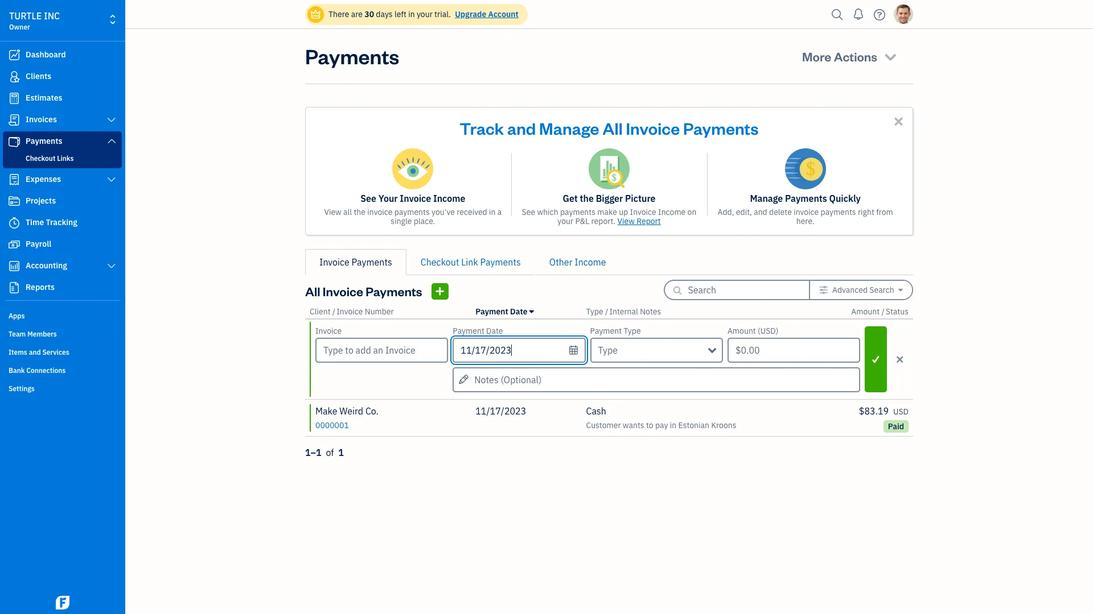 Task type: locate. For each thing, give the bounding box(es) containing it.
invoice for your
[[367, 207, 392, 217]]

connections
[[26, 367, 66, 375]]

2 chevron large down image from the top
[[106, 262, 117, 271]]

1 horizontal spatial manage
[[750, 193, 783, 204]]

1 payments from the left
[[394, 207, 430, 217]]

invoices link
[[3, 110, 122, 130]]

view right make
[[617, 216, 635, 227]]

from
[[876, 207, 893, 217]]

0 horizontal spatial all
[[305, 284, 320, 299]]

0 vertical spatial checkout
[[26, 154, 55, 163]]

type up payment type
[[586, 307, 603, 317]]

payments down get
[[560, 207, 596, 217]]

1 vertical spatial checkout
[[421, 257, 459, 268]]

and right track
[[507, 117, 536, 139]]

checkout inside main element
[[26, 154, 55, 163]]

1 horizontal spatial checkout
[[421, 257, 459, 268]]

1 horizontal spatial all
[[603, 117, 623, 139]]

1 horizontal spatial in
[[489, 207, 496, 217]]

time tracking
[[26, 217, 77, 228]]

2 horizontal spatial payments
[[821, 207, 856, 217]]

all
[[343, 207, 352, 217]]

30
[[365, 9, 374, 19]]

/ left status in the right of the page
[[882, 307, 885, 317]]

in for there
[[408, 9, 415, 19]]

account
[[488, 9, 519, 19]]

apps link
[[3, 307, 122, 325]]

items
[[9, 348, 27, 357]]

date left caretdown icon
[[510, 307, 527, 317]]

3 payments from the left
[[821, 207, 856, 217]]

type for type
[[598, 345, 618, 356]]

chevron large down image down checkout links link
[[106, 175, 117, 184]]

1 vertical spatial your
[[558, 216, 573, 227]]

team
[[9, 330, 26, 339]]

1 horizontal spatial the
[[580, 193, 594, 204]]

chevron large down image
[[106, 116, 117, 125], [106, 137, 117, 146]]

Payment date in MM/DD/YYYY format text field
[[453, 338, 586, 363]]

1 horizontal spatial payments
[[560, 207, 596, 217]]

2 horizontal spatial in
[[670, 421, 676, 431]]

0 vertical spatial payment date
[[476, 307, 527, 317]]

0 horizontal spatial your
[[417, 9, 433, 19]]

bank connections link
[[3, 362, 122, 379]]

chevron large down image for payments
[[106, 137, 117, 146]]

your left the trial.
[[417, 9, 433, 19]]

1 / from the left
[[332, 307, 335, 317]]

0 horizontal spatial amount
[[728, 326, 756, 336]]

received
[[457, 207, 487, 217]]

save image
[[866, 353, 886, 367]]

all up client
[[305, 284, 320, 299]]

1 horizontal spatial income
[[575, 257, 606, 268]]

see
[[361, 193, 376, 204], [522, 207, 535, 217]]

1 vertical spatial manage
[[750, 193, 783, 204]]

see your invoice income image
[[392, 149, 433, 190]]

income
[[433, 193, 465, 204], [658, 207, 686, 217], [575, 257, 606, 268]]

0 horizontal spatial checkout
[[26, 154, 55, 163]]

usd
[[893, 407, 909, 417]]

notifications image
[[849, 3, 868, 26]]

type button
[[586, 307, 603, 317]]

$83.19
[[859, 406, 889, 417]]

reports link
[[3, 278, 122, 298]]

/ right client
[[332, 307, 335, 317]]

see left your
[[361, 193, 376, 204]]

3 / from the left
[[882, 307, 885, 317]]

type inside dropdown button
[[598, 345, 618, 356]]

amount left the (usd)
[[728, 326, 756, 336]]

0 horizontal spatial income
[[433, 193, 465, 204]]

and right edit,
[[754, 207, 767, 217]]

amount button
[[851, 307, 880, 317]]

1 horizontal spatial see
[[522, 207, 535, 217]]

money image
[[7, 239, 21, 251]]

other income
[[549, 257, 606, 268]]

wants
[[623, 421, 644, 431]]

crown image
[[310, 8, 322, 20]]

projects link
[[3, 191, 122, 212]]

advanced search
[[832, 285, 894, 295]]

add a new payment image
[[435, 284, 445, 299]]

amount
[[851, 307, 880, 317], [728, 326, 756, 336]]

1 vertical spatial and
[[754, 207, 767, 217]]

the right get
[[580, 193, 594, 204]]

1 horizontal spatial invoice
[[794, 207, 819, 217]]

invoice inside manage payments quickly add, edit, and delete invoice payments right from here.
[[794, 207, 819, 217]]

actions
[[834, 48, 877, 64]]

0 vertical spatial your
[[417, 9, 433, 19]]

payments
[[394, 207, 430, 217], [560, 207, 596, 217], [821, 207, 856, 217]]

0 horizontal spatial and
[[29, 348, 41, 357]]

the right all
[[354, 207, 365, 217]]

get the bigger picture image
[[589, 149, 630, 190]]

quickly
[[829, 193, 861, 204]]

more actions button
[[792, 43, 909, 70]]

see inside see which payments make up invoice income on your p&l report.
[[522, 207, 535, 217]]

1 chevron large down image from the top
[[106, 175, 117, 184]]

accounting link
[[3, 256, 122, 277]]

0 horizontal spatial payments
[[394, 207, 430, 217]]

date down payment date button
[[486, 326, 503, 336]]

payroll link
[[3, 235, 122, 255]]

close image
[[892, 115, 905, 128]]

0000001
[[315, 421, 349, 431]]

kroons
[[711, 421, 736, 431]]

search image
[[828, 6, 847, 23]]

in inside cash customer wants to pay in estonian kroons
[[670, 421, 676, 431]]

1 horizontal spatial date
[[510, 307, 527, 317]]

in
[[408, 9, 415, 19], [489, 207, 496, 217], [670, 421, 676, 431]]

payment image
[[7, 136, 21, 147]]

get the bigger picture
[[563, 193, 656, 204]]

in left 'a'
[[489, 207, 496, 217]]

client
[[310, 307, 331, 317]]

make
[[315, 406, 337, 417]]

amount / status
[[851, 307, 909, 317]]

2 / from the left
[[605, 307, 608, 317]]

1 vertical spatial all
[[305, 284, 320, 299]]

invoice inside see your invoice income view all the invoice payments you've received in a single place.
[[367, 207, 392, 217]]

invoices
[[26, 114, 57, 125]]

in inside see your invoice income view all the invoice payments you've received in a single place.
[[489, 207, 496, 217]]

payment
[[476, 307, 508, 317], [453, 326, 484, 336], [590, 326, 622, 336]]

in right left in the top left of the page
[[408, 9, 415, 19]]

trial.
[[434, 9, 451, 19]]

payment date
[[476, 307, 527, 317], [453, 326, 503, 336]]

0 horizontal spatial date
[[486, 326, 503, 336]]

2 horizontal spatial income
[[658, 207, 686, 217]]

payments inside manage payments quickly add, edit, and delete invoice payments right from here.
[[821, 207, 856, 217]]

chevron large down image up checkout links link
[[106, 137, 117, 146]]

amount for amount (usd)
[[728, 326, 756, 336]]

1 vertical spatial chevron large down image
[[106, 137, 117, 146]]

payment down type button
[[590, 326, 622, 336]]

cash
[[586, 406, 606, 417]]

your left p&l
[[558, 216, 573, 227]]

and right items
[[29, 348, 41, 357]]

income right other
[[575, 257, 606, 268]]

amount (usd)
[[728, 326, 779, 336]]

payments inside see your invoice income view all the invoice payments you've received in a single place.
[[394, 207, 430, 217]]

2 vertical spatial and
[[29, 348, 41, 357]]

/ for status
[[882, 307, 885, 317]]

$83.19 usd paid
[[859, 406, 909, 432]]

0 vertical spatial date
[[510, 307, 527, 317]]

0 horizontal spatial invoice
[[367, 207, 392, 217]]

1 horizontal spatial and
[[507, 117, 536, 139]]

cancel image
[[890, 353, 910, 367]]

invoice for payments
[[794, 207, 819, 217]]

single
[[391, 216, 412, 227]]

payments inside main element
[[26, 136, 62, 146]]

chevron large down image inside invoices link
[[106, 116, 117, 125]]

2 invoice from the left
[[794, 207, 819, 217]]

all up get the bigger picture on the right top of page
[[603, 117, 623, 139]]

0 vertical spatial manage
[[539, 117, 599, 139]]

turtle inc owner
[[9, 10, 60, 31]]

1 chevron large down image from the top
[[106, 116, 117, 125]]

edit,
[[736, 207, 752, 217]]

1 vertical spatial amount
[[728, 326, 756, 336]]

view report
[[617, 216, 661, 227]]

2 horizontal spatial /
[[882, 307, 885, 317]]

advanced search button
[[810, 281, 912, 299]]

1 horizontal spatial your
[[558, 216, 573, 227]]

2 chevron large down image from the top
[[106, 137, 117, 146]]

advanced
[[832, 285, 868, 295]]

income inside see which payments make up invoice income on your p&l report.
[[658, 207, 686, 217]]

11/17/2023
[[476, 406, 526, 417]]

1 vertical spatial chevron large down image
[[106, 262, 117, 271]]

/ right type button
[[605, 307, 608, 317]]

the
[[580, 193, 594, 204], [354, 207, 365, 217]]

2 vertical spatial type
[[598, 345, 618, 356]]

reports
[[26, 282, 55, 293]]

0 vertical spatial chevron large down image
[[106, 116, 117, 125]]

1 vertical spatial the
[[354, 207, 365, 217]]

clients
[[26, 71, 51, 81]]

0 vertical spatial chevron large down image
[[106, 175, 117, 184]]

chevron large down image down estimates link
[[106, 116, 117, 125]]

inc
[[44, 10, 60, 22]]

/ for invoice
[[332, 307, 335, 317]]

0 horizontal spatial /
[[332, 307, 335, 317]]

0 horizontal spatial manage
[[539, 117, 599, 139]]

type for type / internal notes
[[586, 307, 603, 317]]

more
[[802, 48, 831, 64]]

more actions
[[802, 48, 877, 64]]

here.
[[796, 216, 814, 227]]

0 vertical spatial see
[[361, 193, 376, 204]]

0 horizontal spatial see
[[361, 193, 376, 204]]

2 horizontal spatial and
[[754, 207, 767, 217]]

and inside main element
[[29, 348, 41, 357]]

amount down advanced search
[[851, 307, 880, 317]]

see inside see your invoice income view all the invoice payments you've received in a single place.
[[361, 193, 376, 204]]

2 payments from the left
[[560, 207, 596, 217]]

settings link
[[3, 380, 122, 397]]

1 horizontal spatial /
[[605, 307, 608, 317]]

checkout up add a new payment icon
[[421, 257, 459, 268]]

type down payment type
[[598, 345, 618, 356]]

make weird co. 0000001
[[315, 406, 379, 431]]

0 vertical spatial type
[[586, 307, 603, 317]]

manage inside manage payments quickly add, edit, and delete invoice payments right from here.
[[750, 193, 783, 204]]

Amount (USD) text field
[[728, 338, 860, 363]]

caretdown image
[[898, 286, 903, 295]]

turtle
[[9, 10, 42, 22]]

pay
[[655, 421, 668, 431]]

0 vertical spatial and
[[507, 117, 536, 139]]

checkout link payments
[[421, 257, 521, 268]]

0 horizontal spatial view
[[324, 207, 341, 217]]

checkout for checkout links
[[26, 154, 55, 163]]

payment date left caretdown icon
[[476, 307, 527, 317]]

1 vertical spatial income
[[658, 207, 686, 217]]

0 vertical spatial the
[[580, 193, 594, 204]]

other income link
[[535, 249, 620, 276]]

invoice inside see your invoice income view all the invoice payments you've received in a single place.
[[400, 193, 431, 204]]

1 vertical spatial type
[[624, 326, 641, 336]]

1 horizontal spatial amount
[[851, 307, 880, 317]]

1 vertical spatial in
[[489, 207, 496, 217]]

chevron large down image down payroll link
[[106, 262, 117, 271]]

0 vertical spatial income
[[433, 193, 465, 204]]

track
[[460, 117, 504, 139]]

1 vertical spatial see
[[522, 207, 535, 217]]

right
[[858, 207, 874, 217]]

type down internal
[[624, 326, 641, 336]]

payments down "quickly"
[[821, 207, 856, 217]]

income left on
[[658, 207, 686, 217]]

on
[[688, 207, 697, 217]]

dashboard image
[[7, 50, 21, 61]]

0 vertical spatial in
[[408, 9, 415, 19]]

chevrondown image
[[883, 48, 898, 64]]

view left all
[[324, 207, 341, 217]]

report.
[[591, 216, 616, 227]]

see left 'which'
[[522, 207, 535, 217]]

a
[[497, 207, 502, 217]]

invoice right delete
[[794, 207, 819, 217]]

weird
[[339, 406, 363, 417]]

in right pay
[[670, 421, 676, 431]]

invoice down your
[[367, 207, 392, 217]]

payment date down payment date button
[[453, 326, 503, 336]]

1 invoice from the left
[[367, 207, 392, 217]]

checkout up expenses
[[26, 154, 55, 163]]

2 vertical spatial income
[[575, 257, 606, 268]]

income up you've
[[433, 193, 465, 204]]

0 horizontal spatial the
[[354, 207, 365, 217]]

invoice
[[626, 117, 680, 139], [400, 193, 431, 204], [630, 207, 656, 217], [319, 257, 349, 268], [323, 284, 363, 299], [337, 307, 363, 317], [315, 326, 342, 336]]

chevron large down image
[[106, 175, 117, 184], [106, 262, 117, 271]]

0 vertical spatial amount
[[851, 307, 880, 317]]

date
[[510, 307, 527, 317], [486, 326, 503, 336]]

payments down your
[[394, 207, 430, 217]]

0 horizontal spatial in
[[408, 9, 415, 19]]

2 vertical spatial in
[[670, 421, 676, 431]]

chevron large down image inside the payments link
[[106, 137, 117, 146]]

1 vertical spatial date
[[486, 326, 503, 336]]



Task type: describe. For each thing, give the bounding box(es) containing it.
amount for amount / status
[[851, 307, 880, 317]]

and for manage
[[507, 117, 536, 139]]

and for services
[[29, 348, 41, 357]]

chevron large down image for expenses
[[106, 175, 117, 184]]

upgrade account link
[[453, 9, 519, 19]]

Invoice text field
[[317, 339, 447, 362]]

checkout link payments link
[[406, 249, 535, 276]]

accounting
[[26, 261, 67, 271]]

estimates
[[26, 93, 62, 103]]

see your invoice income view all the invoice payments you've received in a single place.
[[324, 193, 502, 227]]

caretdown image
[[529, 307, 534, 317]]

get
[[563, 193, 578, 204]]

project image
[[7, 196, 21, 207]]

freshbooks image
[[54, 597, 72, 610]]

main element
[[0, 0, 154, 615]]

type / internal notes
[[586, 307, 661, 317]]

picture
[[625, 193, 656, 204]]

0 vertical spatial all
[[603, 117, 623, 139]]

1–1
[[305, 447, 321, 459]]

track and manage all invoice payments
[[460, 117, 759, 139]]

checkout links link
[[5, 152, 120, 166]]

and inside manage payments quickly add, edit, and delete invoice payments right from here.
[[754, 207, 767, 217]]

in for cash
[[670, 421, 676, 431]]

payroll
[[26, 239, 51, 249]]

notes
[[640, 307, 661, 317]]

see for your
[[361, 193, 376, 204]]

co.
[[365, 406, 379, 417]]

chart image
[[7, 261, 21, 272]]

cash customer wants to pay in estonian kroons
[[586, 406, 736, 431]]

payments link
[[3, 132, 122, 152]]

owner
[[9, 23, 30, 31]]

apps
[[9, 312, 25, 321]]

bank
[[9, 367, 25, 375]]

estimate image
[[7, 93, 21, 104]]

tracking
[[46, 217, 77, 228]]

p&l
[[575, 216, 589, 227]]

projects
[[26, 196, 56, 206]]

invoice inside see which payments make up invoice income on your p&l report.
[[630, 207, 656, 217]]

see which payments make up invoice income on your p&l report.
[[522, 207, 697, 227]]

expense image
[[7, 174, 21, 186]]

are
[[351, 9, 363, 19]]

paid
[[888, 422, 904, 432]]

make
[[597, 207, 617, 217]]

there are 30 days left in your trial. upgrade account
[[328, 9, 519, 19]]

internal
[[609, 307, 638, 317]]

team members link
[[3, 326, 122, 343]]

left
[[395, 9, 406, 19]]

payment left caretdown icon
[[476, 307, 508, 317]]

expenses link
[[3, 170, 122, 190]]

payments for add,
[[821, 207, 856, 217]]

checkout for checkout link payments
[[421, 257, 459, 268]]

delete
[[769, 207, 792, 217]]

type button
[[590, 338, 723, 363]]

(usd)
[[758, 326, 779, 336]]

payments for income
[[394, 207, 430, 217]]

manage payments quickly add, edit, and delete invoice payments right from here.
[[718, 193, 893, 227]]

the inside see your invoice income view all the invoice payments you've received in a single place.
[[354, 207, 365, 217]]

there
[[328, 9, 349, 19]]

0000001 link
[[315, 420, 349, 431]]

manage payments quickly image
[[785, 149, 826, 190]]

view inside see your invoice income view all the invoice payments you've received in a single place.
[[324, 207, 341, 217]]

invoice image
[[7, 114, 21, 126]]

link
[[461, 257, 478, 268]]

see for which
[[522, 207, 535, 217]]

Notes (Optional) text field
[[453, 368, 860, 393]]

search
[[870, 285, 894, 295]]

chevron large down image for accounting
[[106, 262, 117, 271]]

members
[[27, 330, 57, 339]]

clients link
[[3, 67, 122, 87]]

estonian
[[678, 421, 709, 431]]

1
[[338, 447, 344, 459]]

up
[[619, 207, 628, 217]]

add,
[[718, 207, 734, 217]]

of
[[326, 447, 334, 459]]

your inside see which payments make up invoice income on your p&l report.
[[558, 216, 573, 227]]

number
[[365, 307, 394, 317]]

/ for internal
[[605, 307, 608, 317]]

payment down payment date button
[[453, 326, 484, 336]]

1 vertical spatial payment date
[[453, 326, 503, 336]]

payments inside manage payments quickly add, edit, and delete invoice payments right from here.
[[785, 193, 827, 204]]

to
[[646, 421, 653, 431]]

other
[[549, 257, 572, 268]]

client image
[[7, 71, 21, 83]]

days
[[376, 9, 393, 19]]

expenses
[[26, 174, 61, 184]]

go to help image
[[870, 6, 889, 23]]

timer image
[[7, 217, 21, 229]]

estimates link
[[3, 88, 122, 109]]

income inside see your invoice income view all the invoice payments you've received in a single place.
[[433, 193, 465, 204]]

payment date button
[[476, 307, 534, 317]]

upgrade
[[455, 9, 486, 19]]

your
[[378, 193, 398, 204]]

checkout links
[[26, 154, 74, 163]]

report image
[[7, 282, 21, 294]]

dashboard link
[[3, 45, 122, 65]]

settings image
[[819, 286, 828, 295]]

1 horizontal spatial view
[[617, 216, 635, 227]]

chevron large down image for invoices
[[106, 116, 117, 125]]

client / invoice number
[[310, 307, 394, 317]]

1–1 of 1
[[305, 447, 344, 459]]

Search text field
[[688, 281, 790, 299]]

payment type
[[590, 326, 641, 336]]

team members
[[9, 330, 57, 339]]

payments inside see which payments make up invoice income on your p&l report.
[[560, 207, 596, 217]]



Task type: vqa. For each thing, say whether or not it's contained in the screenshot.
THE CHEVRONLEFT "image"
no



